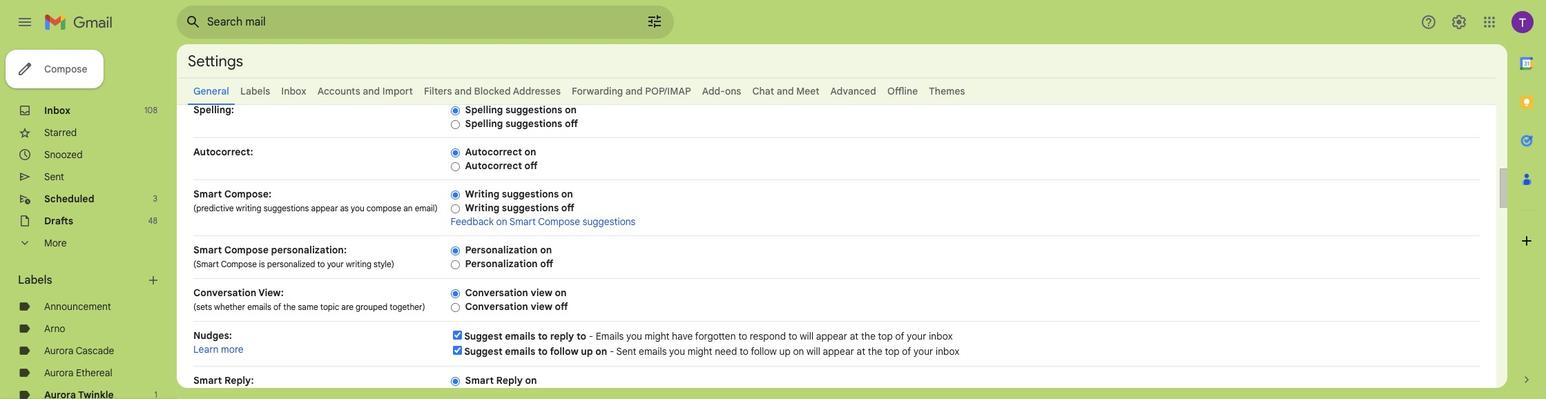 Task type: vqa. For each thing, say whether or not it's contained in the screenshot.
the left off.
no



Task type: describe. For each thing, give the bounding box(es) containing it.
announcement
[[44, 301, 111, 313]]

off for conversation view on
[[555, 301, 568, 313]]

and for chat
[[777, 85, 794, 97]]

settings image
[[1452, 14, 1468, 30]]

personalization:
[[271, 244, 347, 256]]

(sets
[[193, 302, 212, 312]]

suggestions for writing suggestions off
[[502, 202, 559, 214]]

conversation for conversation view: (sets whether emails of the same topic are grouped together)
[[193, 287, 257, 299]]

more button
[[0, 232, 166, 254]]

chat
[[753, 85, 775, 97]]

aurora ethereal
[[44, 367, 112, 379]]

topic
[[320, 302, 339, 312]]

themes link
[[929, 85, 966, 97]]

smart for smart reply:
[[193, 374, 222, 387]]

view:
[[259, 287, 284, 299]]

writing for writing suggestions on
[[465, 188, 500, 200]]

to right 'need'
[[740, 345, 749, 358]]

compose button
[[6, 50, 104, 88]]

starred link
[[44, 126, 77, 139]]

together)
[[390, 302, 425, 312]]

spelling for spelling suggestions on
[[465, 104, 503, 116]]

and for accounts
[[363, 85, 380, 97]]

1 vertical spatial of
[[896, 330, 905, 343]]

and for filters
[[455, 85, 472, 97]]

suggestions for spelling suggestions off
[[506, 117, 563, 130]]

1 vertical spatial inbox
[[936, 345, 960, 358]]

compose
[[367, 203, 402, 213]]

to right respond
[[789, 330, 798, 343]]

1 vertical spatial sent
[[617, 345, 637, 358]]

smart for smart compose personalization: (smart compose is personalized to your writing style)
[[193, 244, 222, 256]]

offline link
[[888, 85, 918, 97]]

reply:
[[225, 374, 254, 387]]

gmail image
[[44, 8, 120, 36]]

0 vertical spatial -
[[589, 330, 594, 343]]

more
[[44, 237, 67, 249]]

to inside smart compose personalization: (smart compose is personalized to your writing style)
[[317, 259, 325, 269]]

addresses
[[513, 85, 561, 97]]

2 vertical spatial the
[[868, 345, 883, 358]]

whether
[[214, 302, 245, 312]]

emails up reply
[[505, 345, 536, 358]]

nudges:
[[193, 330, 232, 342]]

autocorrect:
[[193, 146, 253, 158]]

more
[[221, 343, 244, 356]]

to right reply
[[577, 330, 587, 343]]

forwarding
[[572, 85, 623, 97]]

Search mail text field
[[207, 15, 608, 29]]

2 vertical spatial you
[[670, 345, 685, 358]]

cascade
[[76, 345, 114, 357]]

smart compose personalization: (smart compose is personalized to your writing style)
[[193, 244, 395, 269]]

appear inside smart compose: (predictive writing suggestions appear as you compose an email)
[[311, 203, 338, 213]]

labels navigation
[[0, 44, 177, 399]]

autocorrect on
[[465, 146, 537, 158]]

as
[[340, 203, 349, 213]]

smart reply:
[[193, 374, 254, 387]]

aurora cascade
[[44, 345, 114, 357]]

sent link
[[44, 171, 64, 183]]

conversation view: (sets whether emails of the same topic are grouped together)
[[193, 287, 425, 312]]

grouped
[[356, 302, 388, 312]]

snoozed
[[44, 149, 83, 161]]

pop/imap
[[646, 85, 691, 97]]

to left respond
[[739, 330, 748, 343]]

labels for labels heading
[[18, 274, 52, 287]]

2 vertical spatial of
[[902, 345, 912, 358]]

chat and meet
[[753, 85, 820, 97]]

you for emails
[[627, 330, 643, 343]]

drafts link
[[44, 215, 73, 227]]

to down conversation view off
[[538, 345, 548, 358]]

filters and blocked addresses link
[[424, 85, 561, 97]]

writing inside smart compose: (predictive writing suggestions appear as you compose an email)
[[236, 203, 262, 213]]

writing suggestions off
[[465, 202, 575, 214]]

(smart
[[193, 259, 219, 269]]

conversation for conversation view on
[[465, 287, 528, 299]]

feedback
[[451, 216, 494, 228]]

conversation for conversation view off
[[465, 301, 528, 313]]

drafts
[[44, 215, 73, 227]]

Conversation view on radio
[[451, 289, 460, 299]]

(predictive
[[193, 203, 234, 213]]

and for forwarding
[[626, 85, 643, 97]]

labels link
[[240, 85, 270, 97]]

your inside smart compose personalization: (smart compose is personalized to your writing style)
[[327, 259, 344, 269]]

same
[[298, 302, 318, 312]]

the inside conversation view: (sets whether emails of the same topic are grouped together)
[[283, 302, 296, 312]]

starred
[[44, 126, 77, 139]]

style)
[[374, 259, 395, 269]]

of inside conversation view: (sets whether emails of the same topic are grouped together)
[[274, 302, 281, 312]]

2 follow from the left
[[751, 345, 777, 358]]

1 vertical spatial the
[[862, 330, 876, 343]]

have
[[672, 330, 693, 343]]

forwarding and pop/imap link
[[572, 85, 691, 97]]

0 vertical spatial will
[[800, 330, 814, 343]]

smart compose: (predictive writing suggestions appear as you compose an email)
[[193, 188, 438, 213]]

arno link
[[44, 323, 65, 335]]

compose up is
[[224, 244, 269, 256]]

meet
[[797, 85, 820, 97]]

Writing suggestions off radio
[[451, 204, 460, 214]]

aurora ethereal link
[[44, 367, 112, 379]]

themes
[[929, 85, 966, 97]]

suggestions inside smart compose: (predictive writing suggestions appear as you compose an email)
[[264, 203, 309, 213]]

autocorrect for autocorrect off
[[465, 160, 522, 172]]

1 vertical spatial -
[[610, 345, 614, 358]]

accounts
[[318, 85, 360, 97]]

snoozed link
[[44, 149, 83, 161]]

to left reply
[[538, 330, 548, 343]]

smart for smart reply on
[[465, 374, 494, 387]]

Writing suggestions on radio
[[451, 190, 460, 200]]

view for on
[[531, 287, 553, 299]]

1 vertical spatial at
[[857, 345, 866, 358]]

filters
[[424, 85, 452, 97]]

2 up from the left
[[780, 345, 791, 358]]

ons
[[725, 85, 742, 97]]

off up writing suggestions on at left
[[525, 160, 538, 172]]

0 vertical spatial inbox
[[929, 330, 953, 343]]

1 vertical spatial your
[[907, 330, 927, 343]]

Spelling suggestions on radio
[[451, 106, 460, 116]]

personalization on
[[465, 244, 552, 256]]

personalization for personalization off
[[465, 258, 538, 270]]

Personalization off radio
[[451, 260, 460, 270]]



Task type: locate. For each thing, give the bounding box(es) containing it.
aurora for aurora cascade
[[44, 345, 74, 357]]

settings
[[188, 51, 243, 70]]

1 vertical spatial will
[[807, 345, 821, 358]]

view down conversation view on
[[531, 301, 553, 313]]

scheduled
[[44, 193, 94, 205]]

1 aurora from the top
[[44, 345, 74, 357]]

Personalization on radio
[[451, 246, 460, 256]]

1 up from the left
[[581, 345, 593, 358]]

1 horizontal spatial might
[[688, 345, 713, 358]]

ethereal
[[76, 367, 112, 379]]

1 horizontal spatial sent
[[617, 345, 637, 358]]

0 horizontal spatial inbox
[[44, 104, 70, 117]]

general link
[[193, 85, 229, 97]]

1 vertical spatial labels
[[18, 274, 52, 287]]

writing right writing suggestions on radio
[[465, 188, 500, 200]]

1 horizontal spatial inbox link
[[281, 85, 307, 97]]

you for as
[[351, 203, 365, 213]]

1 vertical spatial view
[[531, 301, 553, 313]]

add-ons link
[[702, 85, 742, 97]]

general
[[193, 85, 229, 97]]

writing up feedback
[[465, 202, 500, 214]]

0 vertical spatial you
[[351, 203, 365, 213]]

main menu image
[[17, 14, 33, 30]]

0 horizontal spatial -
[[589, 330, 594, 343]]

1 writing from the top
[[465, 188, 500, 200]]

1 vertical spatial autocorrect
[[465, 160, 522, 172]]

0 vertical spatial view
[[531, 287, 553, 299]]

2 autocorrect from the top
[[465, 160, 522, 172]]

sent down snoozed at the left of the page
[[44, 171, 64, 183]]

will
[[800, 330, 814, 343], [807, 345, 821, 358]]

suggest down conversation view off
[[464, 330, 503, 343]]

writing down compose:
[[236, 203, 262, 213]]

inbox link right labels link
[[281, 85, 307, 97]]

3 and from the left
[[626, 85, 643, 97]]

appear
[[311, 203, 338, 213], [816, 330, 848, 343], [823, 345, 855, 358]]

- left emails
[[589, 330, 594, 343]]

smart
[[193, 188, 222, 200], [510, 216, 536, 228], [193, 244, 222, 256], [193, 374, 222, 387], [465, 374, 494, 387]]

suggestions for writing suggestions on
[[502, 188, 559, 200]]

2 horizontal spatial you
[[670, 345, 685, 358]]

0 vertical spatial the
[[283, 302, 296, 312]]

spelling
[[465, 104, 503, 116], [465, 117, 503, 130]]

off
[[565, 117, 578, 130], [525, 160, 538, 172], [562, 202, 575, 214], [540, 258, 554, 270], [555, 301, 568, 313]]

autocorrect down autocorrect on
[[465, 160, 522, 172]]

reply
[[496, 374, 523, 387]]

1 vertical spatial top
[[885, 345, 900, 358]]

emails down suggest emails to reply to - emails you might have forgotten to respond to will appear at the top of your inbox on the bottom of the page
[[639, 345, 667, 358]]

inbox link up starred
[[44, 104, 70, 117]]

0 vertical spatial personalization
[[465, 244, 538, 256]]

1 vertical spatial suggest
[[464, 345, 503, 358]]

sent
[[44, 171, 64, 183], [617, 345, 637, 358]]

respond
[[750, 330, 786, 343]]

inbox
[[929, 330, 953, 343], [936, 345, 960, 358]]

of
[[274, 302, 281, 312], [896, 330, 905, 343], [902, 345, 912, 358]]

autocorrect for autocorrect on
[[465, 146, 522, 158]]

0 vertical spatial appear
[[311, 203, 338, 213]]

0 horizontal spatial labels
[[18, 274, 52, 287]]

are
[[342, 302, 354, 312]]

view
[[531, 287, 553, 299], [531, 301, 553, 313]]

1 vertical spatial appear
[[816, 330, 848, 343]]

0 horizontal spatial up
[[581, 345, 593, 358]]

smart down writing suggestions off
[[510, 216, 536, 228]]

personalized
[[267, 259, 315, 269]]

None checkbox
[[453, 331, 462, 340], [453, 346, 462, 355], [453, 331, 462, 340], [453, 346, 462, 355]]

writing
[[236, 203, 262, 213], [346, 259, 372, 269]]

2 personalization from the top
[[465, 258, 538, 270]]

0 horizontal spatial writing
[[236, 203, 262, 213]]

2 vertical spatial appear
[[823, 345, 855, 358]]

0 vertical spatial your
[[327, 259, 344, 269]]

labels inside navigation
[[18, 274, 52, 287]]

you inside smart compose: (predictive writing suggestions appear as you compose an email)
[[351, 203, 365, 213]]

0 vertical spatial suggest
[[464, 330, 503, 343]]

feedback on smart compose suggestions link
[[451, 216, 636, 228]]

writing suggestions on
[[465, 188, 573, 200]]

conversation up whether
[[193, 287, 257, 299]]

- down emails
[[610, 345, 614, 358]]

48
[[148, 216, 158, 226]]

import
[[383, 85, 413, 97]]

spelling right spelling suggestions off option
[[465, 117, 503, 130]]

and left import
[[363, 85, 380, 97]]

personalization down personalization on
[[465, 258, 538, 270]]

follow down reply
[[550, 345, 579, 358]]

inbox right labels link
[[281, 85, 307, 97]]

1 vertical spatial inbox
[[44, 104, 70, 117]]

you down have
[[670, 345, 685, 358]]

1 vertical spatial spelling
[[465, 117, 503, 130]]

and left pop/imap
[[626, 85, 643, 97]]

personalization for personalization on
[[465, 244, 538, 256]]

conversation up conversation view off
[[465, 287, 528, 299]]

1 vertical spatial personalization
[[465, 258, 538, 270]]

writing for writing suggestions off
[[465, 202, 500, 214]]

view up conversation view off
[[531, 287, 553, 299]]

aurora cascade link
[[44, 345, 114, 357]]

smart reply on
[[465, 374, 537, 387]]

0 vertical spatial inbox
[[281, 85, 307, 97]]

1 vertical spatial writing
[[465, 202, 500, 214]]

aurora for aurora ethereal
[[44, 367, 74, 379]]

1 view from the top
[[531, 287, 553, 299]]

1 personalization from the top
[[465, 244, 538, 256]]

the
[[283, 302, 296, 312], [862, 330, 876, 343], [868, 345, 883, 358]]

spelling for spelling suggestions off
[[465, 117, 503, 130]]

forgotten
[[695, 330, 736, 343]]

compose left is
[[221, 259, 257, 269]]

1 autocorrect from the top
[[465, 146, 522, 158]]

compose inside button
[[44, 63, 87, 75]]

1 vertical spatial you
[[627, 330, 643, 343]]

1 vertical spatial aurora
[[44, 367, 74, 379]]

arno
[[44, 323, 65, 335]]

sent inside labels navigation
[[44, 171, 64, 183]]

1 follow from the left
[[550, 345, 579, 358]]

conversation view off
[[465, 301, 568, 313]]

and right chat
[[777, 85, 794, 97]]

0 vertical spatial autocorrect
[[465, 146, 522, 158]]

search mail image
[[181, 10, 206, 35]]

1 horizontal spatial you
[[627, 330, 643, 343]]

Autocorrect on radio
[[451, 148, 460, 158]]

to
[[317, 259, 325, 269], [538, 330, 548, 343], [577, 330, 587, 343], [739, 330, 748, 343], [789, 330, 798, 343], [538, 345, 548, 358], [740, 345, 749, 358]]

1 horizontal spatial inbox
[[281, 85, 307, 97]]

advanced
[[831, 85, 877, 97]]

personalization
[[465, 244, 538, 256], [465, 258, 538, 270]]

advanced link
[[831, 85, 877, 97]]

emails
[[247, 302, 271, 312], [505, 330, 536, 343], [505, 345, 536, 358], [639, 345, 667, 358]]

None search field
[[177, 6, 674, 39]]

spelling suggestions off
[[465, 117, 578, 130]]

1 suggest from the top
[[464, 330, 503, 343]]

emails
[[596, 330, 624, 343]]

aurora down arno
[[44, 345, 74, 357]]

aurora down aurora cascade link on the bottom left
[[44, 367, 74, 379]]

1 horizontal spatial follow
[[751, 345, 777, 358]]

0 horizontal spatial inbox link
[[44, 104, 70, 117]]

compose down writing suggestions off
[[538, 216, 580, 228]]

labels
[[240, 85, 270, 97], [18, 274, 52, 287]]

off for writing suggestions on
[[562, 202, 575, 214]]

you right as at the bottom left of page
[[351, 203, 365, 213]]

labels for labels link
[[240, 85, 270, 97]]

0 horizontal spatial sent
[[44, 171, 64, 183]]

smart right smart reply on option
[[465, 374, 494, 387]]

labels right general
[[240, 85, 270, 97]]

0 vertical spatial sent
[[44, 171, 64, 183]]

smart inside smart compose personalization: (smart compose is personalized to your writing style)
[[193, 244, 222, 256]]

autocorrect up autocorrect off
[[465, 146, 522, 158]]

and up spelling suggestions on option
[[455, 85, 472, 97]]

1 horizontal spatial writing
[[346, 259, 372, 269]]

2 aurora from the top
[[44, 367, 74, 379]]

3
[[153, 193, 158, 204]]

follow down respond
[[751, 345, 777, 358]]

0 horizontal spatial might
[[645, 330, 670, 343]]

tab list
[[1508, 44, 1547, 350]]

scheduled link
[[44, 193, 94, 205]]

suggest for suggest emails to follow up on - sent emails you might need to follow up on will appear at the top of your inbox
[[464, 345, 503, 358]]

off up reply
[[555, 301, 568, 313]]

might
[[645, 330, 670, 343], [688, 345, 713, 358]]

off up feedback on smart compose suggestions link
[[562, 202, 575, 214]]

conversation view on
[[465, 287, 567, 299]]

4 and from the left
[[777, 85, 794, 97]]

0 vertical spatial at
[[850, 330, 859, 343]]

off for spelling suggestions on
[[565, 117, 578, 130]]

0 horizontal spatial you
[[351, 203, 365, 213]]

1 vertical spatial inbox link
[[44, 104, 70, 117]]

2 view from the top
[[531, 301, 553, 313]]

view for off
[[531, 301, 553, 313]]

might left have
[[645, 330, 670, 343]]

smart for smart compose: (predictive writing suggestions appear as you compose an email)
[[193, 188, 222, 200]]

suggest emails to follow up on - sent emails you might need to follow up on will appear at the top of your inbox
[[464, 345, 960, 358]]

0 horizontal spatial follow
[[550, 345, 579, 358]]

follow
[[550, 345, 579, 358], [751, 345, 777, 358]]

writing left style) at the left of the page
[[346, 259, 372, 269]]

1 and from the left
[[363, 85, 380, 97]]

email)
[[415, 203, 438, 213]]

personalization up personalization off
[[465, 244, 538, 256]]

your
[[327, 259, 344, 269], [907, 330, 927, 343], [914, 345, 934, 358]]

off down forwarding
[[565, 117, 578, 130]]

sent down emails
[[617, 345, 637, 358]]

Smart Reply on radio
[[451, 376, 460, 387]]

1 spelling from the top
[[465, 104, 503, 116]]

2 spelling from the top
[[465, 117, 503, 130]]

writing
[[465, 188, 500, 200], [465, 202, 500, 214]]

compose:
[[224, 188, 272, 200]]

Spelling suggestions off radio
[[451, 119, 460, 130]]

inbox inside labels navigation
[[44, 104, 70, 117]]

off down personalization on
[[540, 258, 554, 270]]

108
[[144, 105, 158, 115]]

writing inside smart compose personalization: (smart compose is personalized to your writing style)
[[346, 259, 372, 269]]

spelling down filters and blocked addresses link
[[465, 104, 503, 116]]

personalization off
[[465, 258, 554, 270]]

smart down learn at the left bottom of the page
[[193, 374, 222, 387]]

you
[[351, 203, 365, 213], [627, 330, 643, 343], [670, 345, 685, 358]]

0 vertical spatial top
[[879, 330, 893, 343]]

1 vertical spatial writing
[[346, 259, 372, 269]]

learn more link
[[193, 343, 244, 356]]

1 horizontal spatial up
[[780, 345, 791, 358]]

to down personalization:
[[317, 259, 325, 269]]

1 horizontal spatial labels
[[240, 85, 270, 97]]

0 vertical spatial inbox link
[[281, 85, 307, 97]]

chat and meet link
[[753, 85, 820, 97]]

Autocorrect off radio
[[451, 162, 460, 172]]

smart up (predictive
[[193, 188, 222, 200]]

nudges: learn more
[[193, 330, 244, 356]]

0 vertical spatial writing
[[236, 203, 262, 213]]

0 vertical spatial writing
[[465, 188, 500, 200]]

feedback on smart compose suggestions
[[451, 216, 636, 228]]

0 vertical spatial aurora
[[44, 345, 74, 357]]

autocorrect off
[[465, 160, 538, 172]]

spelling suggestions on
[[465, 104, 577, 116]]

spelling:
[[193, 104, 234, 116]]

might down suggest emails to reply to - emails you might have forgotten to respond to will appear at the top of your inbox on the bottom of the page
[[688, 345, 713, 358]]

an
[[404, 203, 413, 213]]

blocked
[[474, 85, 511, 97]]

you right emails
[[627, 330, 643, 343]]

0 vertical spatial might
[[645, 330, 670, 343]]

offline
[[888, 85, 918, 97]]

learn
[[193, 343, 219, 356]]

2 and from the left
[[455, 85, 472, 97]]

suggestions for spelling suggestions on
[[506, 104, 563, 116]]

0 vertical spatial labels
[[240, 85, 270, 97]]

and
[[363, 85, 380, 97], [455, 85, 472, 97], [626, 85, 643, 97], [777, 85, 794, 97]]

filters and blocked addresses
[[424, 85, 561, 97]]

smart up (smart
[[193, 244, 222, 256]]

1 horizontal spatial -
[[610, 345, 614, 358]]

labels down more
[[18, 274, 52, 287]]

suggest up smart reply on on the bottom of page
[[464, 345, 503, 358]]

conversation down conversation view on
[[465, 301, 528, 313]]

2 writing from the top
[[465, 202, 500, 214]]

emails down conversation view off
[[505, 330, 536, 343]]

is
[[259, 259, 265, 269]]

2 vertical spatial your
[[914, 345, 934, 358]]

smart inside smart compose: (predictive writing suggestions appear as you compose an email)
[[193, 188, 222, 200]]

1 vertical spatial might
[[688, 345, 713, 358]]

0 vertical spatial spelling
[[465, 104, 503, 116]]

emails down view:
[[247, 302, 271, 312]]

inbox up starred
[[44, 104, 70, 117]]

Conversation view off radio
[[451, 302, 460, 313]]

suggest for suggest emails to reply to - emails you might have forgotten to respond to will appear at the top of your inbox
[[464, 330, 503, 343]]

suggest emails to reply to - emails you might have forgotten to respond to will appear at the top of your inbox
[[464, 330, 953, 343]]

2 suggest from the top
[[464, 345, 503, 358]]

compose down gmail image
[[44, 63, 87, 75]]

conversation inside conversation view: (sets whether emails of the same topic are grouped together)
[[193, 287, 257, 299]]

advanced search options image
[[641, 8, 669, 35]]

reply
[[550, 330, 574, 343]]

emails inside conversation view: (sets whether emails of the same topic are grouped together)
[[247, 302, 271, 312]]

support image
[[1421, 14, 1438, 30]]

announcement link
[[44, 301, 111, 313]]

need
[[715, 345, 737, 358]]

accounts and import
[[318, 85, 413, 97]]

autocorrect
[[465, 146, 522, 158], [465, 160, 522, 172]]

compose
[[44, 63, 87, 75], [538, 216, 580, 228], [224, 244, 269, 256], [221, 259, 257, 269]]

forwarding and pop/imap
[[572, 85, 691, 97]]

labels heading
[[18, 274, 146, 287]]

0 vertical spatial of
[[274, 302, 281, 312]]

inbox link
[[281, 85, 307, 97], [44, 104, 70, 117]]



